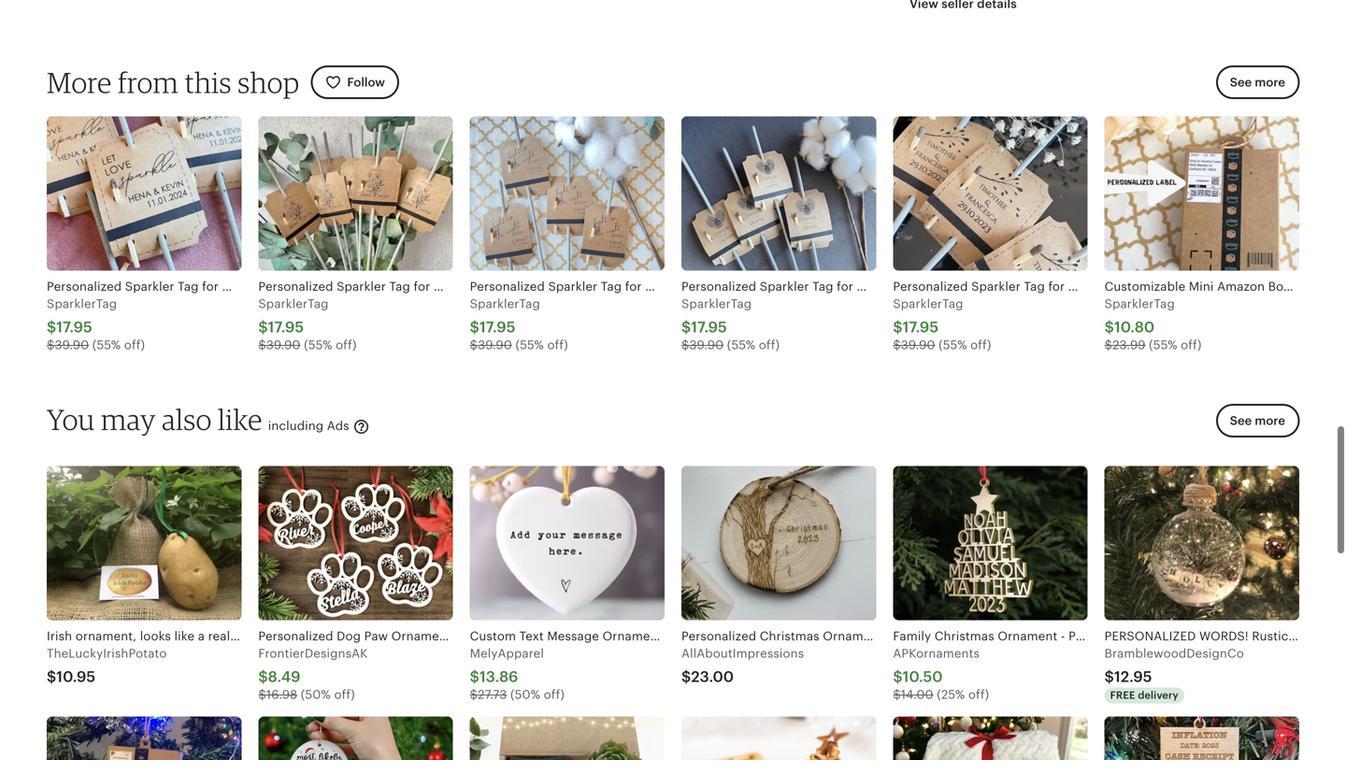 Task type: describe. For each thing, give the bounding box(es) containing it.
apkornaments
[[893, 647, 980, 661]]

very
[[279, 630, 306, 644]]

8.49
[[268, 669, 301, 686]]

27.73
[[478, 688, 507, 702]]

$ inside allaboutimpressions $ 23.00
[[682, 669, 691, 686]]

custom text message ornament personalised gift friends christmas ceramic keepsake valentines heart decor thank you mom appreciation easter image
[[470, 466, 665, 621]]

this
[[185, 65, 232, 100]]

2 personalized sparkler tag for wedding, party, engagement and anniversary - fast process and fast shipping (set of 20 and more) image from the left
[[258, 116, 453, 271]]

see more link for more from this shop
[[1216, 66, 1300, 99]]

personalized
[[1105, 630, 1197, 644]]

1 (55% from the left
[[92, 338, 121, 352]]

$ inside irish ornament, looks like a real potato. very cute! theluckyirishpotato $ 10.95
[[47, 669, 56, 686]]

personalized words! rustic woodland bramblewooddesignco $ 12.95 free delivery
[[1105, 630, 1347, 702]]

irish ornament, looks like a real potato. very cute! image
[[47, 466, 242, 621]]

real
[[208, 630, 230, 644]]

12.95
[[1115, 669, 1153, 686]]

off) inside sparklertag $ 10.80 $ 23.99 (55% off)
[[1181, 338, 1202, 352]]

more from this shop
[[47, 65, 300, 100]]

5 39.90 from the left
[[901, 338, 936, 352]]

4 personalized sparkler tag for wedding, party, engagement and anniversary - fast process and fast shipping (set of 20 and more) image from the left
[[682, 116, 877, 271]]

see more for see more button
[[1231, 414, 1286, 428]]

5 17.95 from the left
[[903, 319, 939, 336]]

10.50
[[903, 669, 943, 686]]

woodland
[[1292, 630, 1347, 644]]

a
[[198, 630, 205, 644]]

frontierdesignsak $ 8.49 $ 16.98 (50% off)
[[258, 647, 368, 702]]

see for see more button
[[1231, 414, 1252, 428]]

melyapparel $ 13.86 $ 27.73 (50% off)
[[470, 647, 565, 702]]

2 (55% from the left
[[304, 338, 333, 352]]

3 17.95 from the left
[[480, 319, 516, 336]]

3 sparklertag $ 17.95 $ 39.90 (55% off) from the left
[[470, 297, 568, 352]]

1 17.95 from the left
[[56, 319, 92, 336]]

14.00
[[901, 688, 934, 702]]

23.00
[[691, 669, 734, 686]]

funny christmas ornament, most likely to sell santa insurance ornament, funny co-worker gift, funny family gift, ornament exchange, gift tag image
[[258, 717, 453, 760]]

cute!
[[309, 630, 339, 644]]

more for see more "link" for more from this shop
[[1255, 75, 1286, 89]]

personalized words! rustic woodland ornament image
[[1105, 466, 1300, 621]]

5 sparklertag $ 17.95 $ 39.90 (55% off) from the left
[[893, 297, 992, 352]]

sparklertag inside sparklertag $ 10.80 $ 23.99 (55% off)
[[1105, 297, 1175, 311]]

from
[[118, 65, 179, 100]]

follow button
[[311, 66, 399, 99]]

like for also
[[218, 402, 263, 437]]

free
[[1111, 690, 1136, 702]]

2 sparklertag $ 17.95 $ 39.90 (55% off) from the left
[[258, 297, 357, 352]]

christmas tree kit. miniature wooden desktop tree made from a single punch card. 3d puzzle for the home or office. decoration contest, too! image
[[682, 717, 877, 760]]

melyapparel
[[470, 647, 544, 661]]

off) inside melyapparel $ 13.86 $ 27.73 (50% off)
[[544, 688, 565, 702]]

see more button
[[1216, 404, 1300, 438]]

see more link for you may also like
[[1211, 404, 1300, 449]]

10.95
[[56, 669, 96, 686]]

allaboutimpressions
[[682, 647, 805, 661]]

theluckyirishpotato
[[47, 647, 167, 661]]

16.98
[[266, 688, 298, 702]]

including
[[268, 419, 324, 433]]

sparklertag $ 10.80 $ 23.99 (55% off)
[[1105, 297, 1202, 352]]

more
[[47, 65, 112, 100]]



Task type: vqa. For each thing, say whether or not it's contained in the screenshot.


Task type: locate. For each thing, give the bounding box(es) containing it.
3 (55% from the left
[[516, 338, 544, 352]]

family christmas ornament - personalized ornament with names - christmas tree ornament image
[[893, 466, 1088, 621]]

may
[[101, 402, 156, 437]]

see more
[[1231, 75, 1286, 89], [1231, 414, 1286, 428]]

see
[[1231, 75, 1252, 89], [1231, 414, 1252, 428]]

irish
[[47, 630, 72, 644]]

$ inside personalized words! rustic woodland bramblewooddesignco $ 12.95 free delivery
[[1105, 669, 1115, 686]]

2 39.90 from the left
[[266, 338, 301, 352]]

0 vertical spatial see more
[[1231, 75, 1286, 89]]

more
[[1255, 75, 1286, 89], [1255, 414, 1286, 428]]

rustic
[[1253, 630, 1289, 644]]

personalized dog paw ornament | custom pet christmas ornament | animal 2023 ornament image
[[258, 466, 453, 621]]

you
[[47, 402, 95, 437]]

2 sparklertag from the left
[[258, 297, 329, 311]]

1 more from the top
[[1255, 75, 1286, 89]]

inflation receipt 2023 ornament | christmas tree ornament - christmas gift - gag gifts - gas ornament - inflation ornament image
[[1105, 717, 1300, 760]]

words!
[[1200, 630, 1249, 644]]

(55% inside sparklertag $ 10.80 $ 23.99 (55% off)
[[1150, 338, 1178, 352]]

0 horizontal spatial (50%
[[301, 688, 331, 702]]

see more link
[[1216, 66, 1300, 99], [1211, 404, 1300, 449]]

(50% down 13.86
[[511, 688, 541, 702]]

ornament,
[[76, 630, 137, 644]]

0 vertical spatial like
[[218, 402, 263, 437]]

frontierdesignsak
[[258, 647, 368, 661]]

personalized sparkler tag for wedding, party, engagement and anniversary - fast process and fast shipping (set of 20 and more) image
[[47, 116, 242, 271], [258, 116, 453, 271], [470, 116, 665, 271], [682, 116, 877, 271], [893, 116, 1088, 271]]

customizable mini amazon box christmas tree ornament – a unique holiday decoration image
[[1105, 116, 1300, 271]]

1 vertical spatial see more link
[[1211, 404, 1300, 449]]

1 horizontal spatial (50%
[[511, 688, 541, 702]]

see more inside button
[[1231, 414, 1286, 428]]

3 personalized sparkler tag for wedding, party, engagement and anniversary - fast process and fast shipping (set of 20 and more) image from the left
[[470, 116, 665, 271]]

5 (55% from the left
[[939, 338, 968, 352]]

personalized christmas ornaments, engraved ornament, christmas tree ornament, engraved christmas ornament, couples gift, wedding gift image
[[682, 466, 877, 621]]

17.95
[[56, 319, 92, 336], [268, 319, 304, 336], [480, 319, 516, 336], [691, 319, 727, 336], [903, 319, 939, 336]]

sparklertag
[[47, 297, 117, 311], [258, 297, 329, 311], [470, 297, 540, 311], [682, 297, 752, 311], [893, 297, 964, 311], [1105, 297, 1175, 311]]

(25%
[[937, 688, 965, 702]]

off) inside apkornaments $ 10.50 $ 14.00 (25% off)
[[969, 688, 990, 702]]

see inside button
[[1231, 414, 1252, 428]]

$
[[47, 319, 56, 336], [258, 319, 268, 336], [470, 319, 480, 336], [682, 319, 691, 336], [893, 319, 903, 336], [1105, 319, 1115, 336], [47, 338, 55, 352], [258, 338, 266, 352], [470, 338, 478, 352], [682, 338, 690, 352], [893, 338, 901, 352], [1105, 338, 1113, 352], [47, 669, 56, 686], [258, 669, 268, 686], [470, 669, 480, 686], [682, 669, 691, 686], [893, 669, 903, 686], [1105, 669, 1115, 686], [258, 688, 266, 702], [470, 688, 478, 702], [893, 688, 901, 702]]

4 sparklertag from the left
[[682, 297, 752, 311]]

4 39.90 from the left
[[690, 338, 724, 352]]

1 (50% from the left
[[301, 688, 331, 702]]

christmas gift - gift for employees - gift for coworker - holiday gift - secret santa - teacher gift - christmas party favors - drop ship image
[[470, 717, 665, 760]]

2 more from the top
[[1255, 414, 1286, 428]]

4 sparklertag $ 17.95 $ 39.90 (55% off) from the left
[[682, 297, 780, 352]]

follow
[[347, 75, 385, 89]]

0 vertical spatial see
[[1231, 75, 1252, 89]]

0 vertical spatial more
[[1255, 75, 1286, 89]]

off)
[[124, 338, 145, 352], [336, 338, 357, 352], [548, 338, 568, 352], [759, 338, 780, 352], [971, 338, 992, 352], [1181, 338, 1202, 352], [334, 688, 355, 702], [544, 688, 565, 702], [969, 688, 990, 702]]

sparklertag $ 17.95 $ 39.90 (55% off)
[[47, 297, 145, 352], [258, 297, 357, 352], [470, 297, 568, 352], [682, 297, 780, 352], [893, 297, 992, 352]]

bramblewooddesignco
[[1105, 647, 1245, 661]]

(50% for 13.86
[[511, 688, 541, 702]]

like left a
[[174, 630, 195, 644]]

6 sparklertag from the left
[[1105, 297, 1175, 311]]

3 sparklertag from the left
[[470, 297, 540, 311]]

4 17.95 from the left
[[691, 319, 727, 336]]

irish ornament, looks like a real potato. very cute! theluckyirishpotato $ 10.95
[[47, 630, 339, 686]]

5 personalized sparkler tag for wedding, party, engagement and anniversary - fast process and fast shipping (set of 20 and more) image from the left
[[893, 116, 1088, 271]]

(50% right "16.98"
[[301, 688, 331, 702]]

personalized shipping box ornament, shopping lover gift ornament, mini box ornament image
[[47, 717, 242, 760]]

1 see more from the top
[[1231, 75, 1286, 89]]

1 see from the top
[[1231, 75, 1252, 89]]

1 39.90 from the left
[[55, 338, 89, 352]]

0 vertical spatial see more link
[[1216, 66, 1300, 99]]

10.80
[[1115, 319, 1155, 336]]

delivery
[[1138, 690, 1179, 702]]

0 horizontal spatial like
[[174, 630, 195, 644]]

1 vertical spatial see
[[1231, 414, 1252, 428]]

christmas gift box for women – unique holiday gift for women, her, mom, wife, girlfriend, sister, coworkers, boss, teacher, nurse, image
[[893, 717, 1088, 760]]

also
[[162, 402, 212, 437]]

like for looks
[[174, 630, 195, 644]]

(50% inside melyapparel $ 13.86 $ 27.73 (50% off)
[[511, 688, 541, 702]]

1 vertical spatial see more
[[1231, 414, 1286, 428]]

1 sparklertag $ 17.95 $ 39.90 (55% off) from the left
[[47, 297, 145, 352]]

1 vertical spatial more
[[1255, 414, 1286, 428]]

6 (55% from the left
[[1150, 338, 1178, 352]]

(50% inside frontierdesignsak $ 8.49 $ 16.98 (50% off)
[[301, 688, 331, 702]]

like
[[218, 402, 263, 437], [174, 630, 195, 644]]

(55%
[[92, 338, 121, 352], [304, 338, 333, 352], [516, 338, 544, 352], [727, 338, 756, 352], [939, 338, 968, 352], [1150, 338, 1178, 352]]

(50% for 8.49
[[301, 688, 331, 702]]

2 (50% from the left
[[511, 688, 541, 702]]

allaboutimpressions $ 23.00
[[682, 647, 805, 686]]

3 39.90 from the left
[[478, 338, 512, 352]]

like right also
[[218, 402, 263, 437]]

2 17.95 from the left
[[268, 319, 304, 336]]

off) inside frontierdesignsak $ 8.49 $ 16.98 (50% off)
[[334, 688, 355, 702]]

you may also like including ads
[[47, 402, 353, 437]]

23.99
[[1113, 338, 1146, 352]]

1 personalized sparkler tag for wedding, party, engagement and anniversary - fast process and fast shipping (set of 20 and more) image from the left
[[47, 116, 242, 271]]

1 sparklertag from the left
[[47, 297, 117, 311]]

more inside button
[[1255, 414, 1286, 428]]

apkornaments $ 10.50 $ 14.00 (25% off)
[[893, 647, 990, 702]]

39.90
[[55, 338, 89, 352], [266, 338, 301, 352], [478, 338, 512, 352], [690, 338, 724, 352], [901, 338, 936, 352]]

ads
[[327, 419, 349, 433]]

see for see more "link" for more from this shop
[[1231, 75, 1252, 89]]

13.86
[[480, 669, 518, 686]]

shop
[[238, 65, 300, 100]]

4 (55% from the left
[[727, 338, 756, 352]]

1 horizontal spatial like
[[218, 402, 263, 437]]

1 vertical spatial like
[[174, 630, 195, 644]]

potato.
[[234, 630, 276, 644]]

5 sparklertag from the left
[[893, 297, 964, 311]]

(50%
[[301, 688, 331, 702], [511, 688, 541, 702]]

like inside irish ornament, looks like a real potato. very cute! theluckyirishpotato $ 10.95
[[174, 630, 195, 644]]

looks
[[140, 630, 171, 644]]

2 see from the top
[[1231, 414, 1252, 428]]

see more for see more "link" for more from this shop
[[1231, 75, 1286, 89]]

more for see more button
[[1255, 414, 1286, 428]]

2 see more from the top
[[1231, 414, 1286, 428]]



